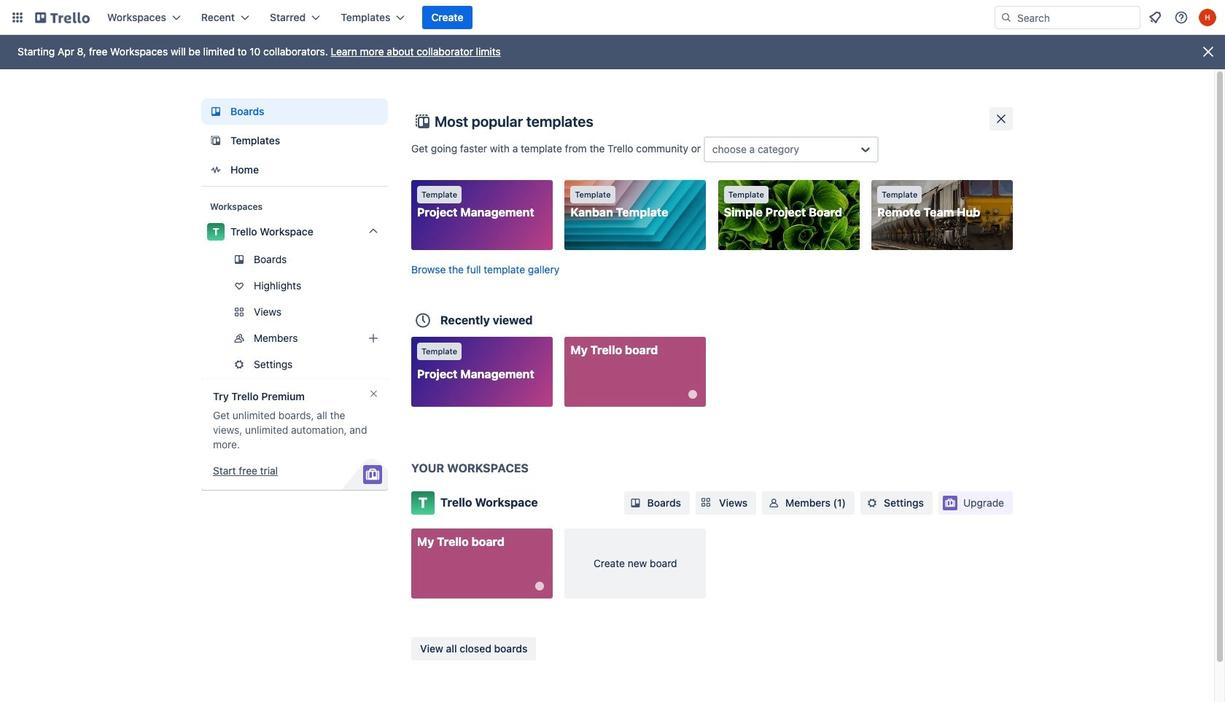 Task type: vqa. For each thing, say whether or not it's contained in the screenshot.
Color: orange, title: none Element in the right of the page
no



Task type: locate. For each thing, give the bounding box(es) containing it.
sm image
[[629, 496, 643, 511], [865, 496, 880, 511]]

open information menu image
[[1175, 10, 1189, 25]]

0 notifications image
[[1147, 9, 1164, 26]]

1 sm image from the left
[[629, 496, 643, 511]]

board image
[[207, 103, 225, 120]]

howard (howard38800628) image
[[1199, 9, 1217, 26]]

1 horizontal spatial sm image
[[865, 496, 880, 511]]

Search field
[[1013, 7, 1140, 28]]

0 horizontal spatial sm image
[[629, 496, 643, 511]]

template board image
[[207, 132, 225, 150]]

home image
[[207, 161, 225, 179]]



Task type: describe. For each thing, give the bounding box(es) containing it.
add image
[[365, 330, 382, 347]]

primary element
[[0, 0, 1226, 35]]

2 sm image from the left
[[865, 496, 880, 511]]

back to home image
[[35, 6, 90, 29]]

there is new activity on this board. image
[[535, 582, 544, 591]]

search image
[[1001, 12, 1013, 23]]

there is new activity on this board. image
[[689, 390, 698, 399]]

sm image
[[767, 496, 782, 511]]



